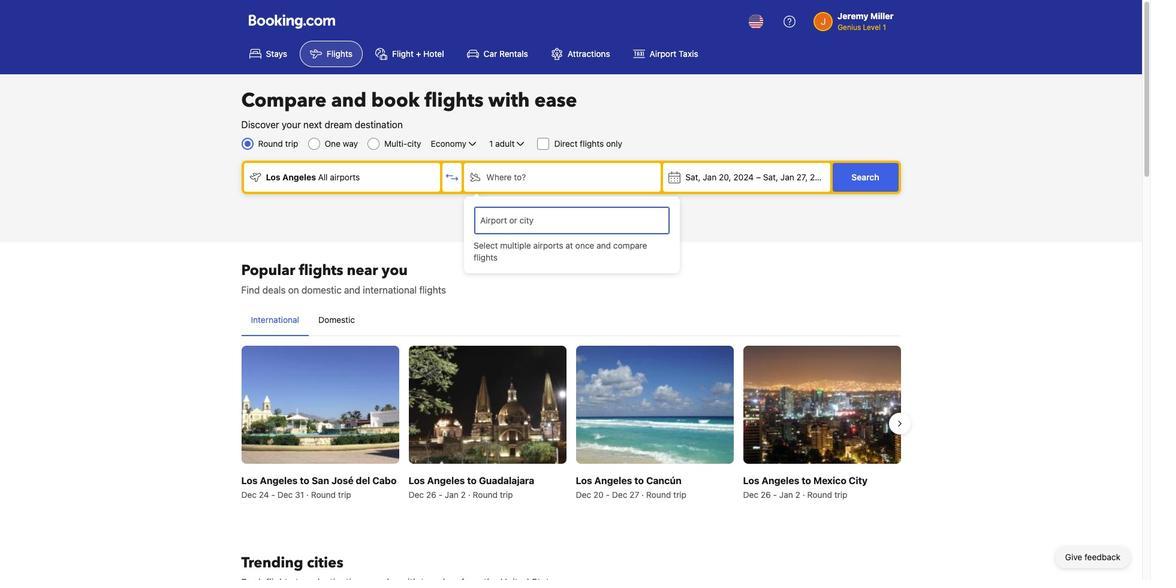 Task type: describe. For each thing, give the bounding box(es) containing it.
attractions
[[568, 49, 610, 59]]

find
[[241, 285, 260, 296]]

round inside los angeles to san josé del cabo dec 24 - dec 31 · round trip
[[311, 490, 336, 500]]

select multiple airports at once and compare flights
[[474, 240, 647, 263]]

direct
[[554, 138, 578, 149]]

dec inside los angeles to mexico city dec 26 - jan 2 · round trip
[[743, 490, 758, 500]]

and inside compare and book flights with ease discover your next dream destination
[[331, 88, 367, 114]]

cancún
[[646, 476, 682, 486]]

popular
[[241, 261, 295, 281]]

27,
[[796, 172, 808, 182]]

give feedback button
[[1056, 547, 1130, 568]]

car rentals
[[484, 49, 528, 59]]

city
[[407, 138, 421, 149]]

dream
[[325, 119, 352, 130]]

flights link
[[300, 41, 363, 67]]

round down discover
[[258, 138, 283, 149]]

- inside los angeles to guadalajara dec 26 - jan 2 · round trip
[[439, 490, 443, 500]]

international
[[251, 315, 299, 325]]

one way
[[325, 138, 358, 149]]

stays
[[266, 49, 287, 59]]

international
[[363, 285, 417, 296]]

sat, jan 20, 2024 – sat, jan 27, 2024
[[685, 172, 830, 182]]

discover
[[241, 119, 279, 130]]

· inside los angeles to mexico city dec 26 - jan 2 · round trip
[[803, 490, 805, 500]]

sat, jan 20, 2024 – sat, jan 27, 2024 button
[[663, 163, 830, 192]]

los angeles to cancún dec 20 - dec 27 · round trip
[[576, 476, 686, 500]]

domestic
[[318, 315, 355, 325]]

los angeles to guadalajara image
[[409, 346, 566, 464]]

los angeles to san josé del cabo image
[[241, 346, 399, 464]]

trending cities
[[241, 553, 343, 573]]

level
[[863, 23, 881, 32]]

2 dec from the left
[[277, 490, 293, 500]]

multiple
[[500, 240, 531, 251]]

car
[[484, 49, 497, 59]]

round inside los angeles to mexico city dec 26 - jan 2 · round trip
[[807, 490, 832, 500]]

compare
[[241, 88, 326, 114]]

0 vertical spatial airports
[[330, 172, 360, 182]]

· inside los angeles to guadalajara dec 26 - jan 2 · round trip
[[468, 490, 470, 500]]

search button
[[832, 163, 898, 192]]

book
[[371, 88, 420, 114]]

31
[[295, 490, 304, 500]]

flight
[[392, 49, 414, 59]]

2 inside los angeles to mexico city dec 26 - jan 2 · round trip
[[795, 490, 800, 500]]

20
[[593, 490, 604, 500]]

trip down your
[[285, 138, 298, 149]]

popular flights near you find deals on domestic and international flights
[[241, 261, 446, 296]]

tab list containing international
[[241, 305, 901, 337]]

2 2024 from the left
[[810, 172, 830, 182]]

los for los angeles
[[266, 172, 280, 182]]

· inside los angeles to cancún dec 20 - dec 27 · round trip
[[642, 490, 644, 500]]

deals
[[262, 285, 286, 296]]

ease
[[534, 88, 577, 114]]

select
[[474, 240, 498, 251]]

san
[[312, 476, 329, 486]]

multi-city
[[384, 138, 421, 149]]

los angeles all airports
[[266, 172, 360, 182]]

los for los angeles to mexico city
[[743, 476, 759, 486]]

to for mexico
[[802, 476, 811, 486]]

los for los angeles to guadalajara
[[409, 476, 425, 486]]

attractions link
[[541, 41, 620, 67]]

20,
[[719, 172, 731, 182]]

one
[[325, 138, 341, 149]]

–
[[756, 172, 761, 182]]

1 inside 1 adult popup button
[[489, 138, 493, 149]]

next
[[303, 119, 322, 130]]

1 dec from the left
[[241, 490, 257, 500]]

trip inside los angeles to san josé del cabo dec 24 - dec 31 · round trip
[[338, 490, 351, 500]]

compare
[[613, 240, 647, 251]]

24
[[259, 490, 269, 500]]

and inside popular flights near you find deals on domestic and international flights
[[344, 285, 360, 296]]

feedback
[[1085, 552, 1120, 562]]

Airport or city text field
[[479, 214, 665, 227]]

where
[[486, 172, 512, 182]]

destination
[[355, 119, 403, 130]]

los angeles to guadalajara dec 26 - jan 2 · round trip
[[409, 476, 534, 500]]

adult
[[495, 138, 515, 149]]

angeles for airports
[[282, 172, 316, 182]]

only
[[606, 138, 622, 149]]

multi-
[[384, 138, 407, 149]]

to for cancún
[[634, 476, 644, 486]]

flights
[[327, 49, 352, 59]]

to?
[[514, 172, 526, 182]]

stays link
[[239, 41, 297, 67]]

flights inside select multiple airports at once and compare flights
[[474, 252, 498, 263]]

1 sat, from the left
[[685, 172, 701, 182]]

car rentals link
[[457, 41, 538, 67]]



Task type: locate. For each thing, give the bounding box(es) containing it.
2 2 from the left
[[795, 490, 800, 500]]

4 - from the left
[[773, 490, 777, 500]]

angeles inside los angeles to mexico city dec 26 - jan 2 · round trip
[[762, 476, 799, 486]]

miller
[[870, 11, 894, 21]]

flights up domestic
[[299, 261, 343, 281]]

jan inside los angeles to guadalajara dec 26 - jan 2 · round trip
[[445, 490, 459, 500]]

1 26 from the left
[[426, 490, 436, 500]]

trip inside los angeles to cancún dec 20 - dec 27 · round trip
[[673, 490, 686, 500]]

round inside los angeles to cancún dec 20 - dec 27 · round trip
[[646, 490, 671, 500]]

los inside los angeles to san josé del cabo dec 24 - dec 31 · round trip
[[241, 476, 258, 486]]

flights right 'international'
[[419, 285, 446, 296]]

international button
[[241, 305, 309, 336]]

26 inside los angeles to guadalajara dec 26 - jan 2 · round trip
[[426, 490, 436, 500]]

to up 31
[[300, 476, 309, 486]]

2024 left –
[[733, 172, 754, 182]]

jeremy
[[838, 11, 868, 21]]

trip down the cancún
[[673, 490, 686, 500]]

to for san
[[300, 476, 309, 486]]

cabo
[[372, 476, 397, 486]]

to for guadalajara
[[467, 476, 477, 486]]

to inside los angeles to san josé del cabo dec 24 - dec 31 · round trip
[[300, 476, 309, 486]]

trip down guadalajara
[[500, 490, 513, 500]]

on
[[288, 285, 299, 296]]

1 - from the left
[[271, 490, 275, 500]]

give feedback
[[1065, 552, 1120, 562]]

4 to from the left
[[802, 476, 811, 486]]

city
[[849, 476, 868, 486]]

los for los angeles to cancún
[[576, 476, 592, 486]]

1 2 from the left
[[461, 490, 466, 500]]

at
[[566, 240, 573, 251]]

you
[[382, 261, 408, 281]]

dec inside los angeles to guadalajara dec 26 - jan 2 · round trip
[[409, 490, 424, 500]]

2 sat, from the left
[[763, 172, 778, 182]]

1 horizontal spatial 2024
[[810, 172, 830, 182]]

3 · from the left
[[642, 490, 644, 500]]

los angeles to mexico city image
[[743, 346, 901, 464]]

los inside los angeles to mexico city dec 26 - jan 2 · round trip
[[743, 476, 759, 486]]

near
[[347, 261, 378, 281]]

2 26 from the left
[[761, 490, 771, 500]]

angeles inside los angeles to san josé del cabo dec 24 - dec 31 · round trip
[[260, 476, 298, 486]]

airports
[[330, 172, 360, 182], [533, 240, 563, 251]]

5 dec from the left
[[612, 490, 627, 500]]

-
[[271, 490, 275, 500], [439, 490, 443, 500], [606, 490, 610, 500], [773, 490, 777, 500]]

airports left the at at left top
[[533, 240, 563, 251]]

2 - from the left
[[439, 490, 443, 500]]

1 inside jeremy miller genius level 1
[[883, 23, 886, 32]]

flights up economy
[[424, 88, 484, 114]]

flights left only
[[580, 138, 604, 149]]

- inside los angeles to san josé del cabo dec 24 - dec 31 · round trip
[[271, 490, 275, 500]]

4 · from the left
[[803, 490, 805, 500]]

2024 right the '27,' at right
[[810, 172, 830, 182]]

1
[[883, 23, 886, 32], [489, 138, 493, 149]]

1 vertical spatial and
[[597, 240, 611, 251]]

0 horizontal spatial 26
[[426, 490, 436, 500]]

search
[[852, 172, 879, 182]]

trip down 'mexico'
[[834, 490, 847, 500]]

0 vertical spatial 1
[[883, 23, 886, 32]]

way
[[343, 138, 358, 149]]

trip
[[285, 138, 298, 149], [338, 490, 351, 500], [500, 490, 513, 500], [673, 490, 686, 500], [834, 490, 847, 500]]

flight + hotel link
[[365, 41, 454, 67]]

0 horizontal spatial 2024
[[733, 172, 754, 182]]

jeremy miller genius level 1
[[838, 11, 894, 32]]

compare and book flights with ease discover your next dream destination
[[241, 88, 577, 130]]

and
[[331, 88, 367, 114], [597, 240, 611, 251], [344, 285, 360, 296]]

flight + hotel
[[392, 49, 444, 59]]

taxis
[[679, 49, 698, 59]]

2 inside los angeles to guadalajara dec 26 - jan 2 · round trip
[[461, 490, 466, 500]]

26 inside los angeles to mexico city dec 26 - jan 2 · round trip
[[761, 490, 771, 500]]

angeles for mexico
[[762, 476, 799, 486]]

hotel
[[423, 49, 444, 59]]

and up dream at the top of page
[[331, 88, 367, 114]]

round inside los angeles to guadalajara dec 26 - jan 2 · round trip
[[473, 490, 498, 500]]

2
[[461, 490, 466, 500], [795, 490, 800, 500]]

0 horizontal spatial 1
[[489, 138, 493, 149]]

jan inside los angeles to mexico city dec 26 - jan 2 · round trip
[[779, 490, 793, 500]]

round down the cancún
[[646, 490, 671, 500]]

domestic
[[301, 285, 342, 296]]

2024
[[733, 172, 754, 182], [810, 172, 830, 182]]

angeles for guadalajara
[[427, 476, 465, 486]]

del
[[356, 476, 370, 486]]

to
[[300, 476, 309, 486], [467, 476, 477, 486], [634, 476, 644, 486], [802, 476, 811, 486]]

region
[[232, 341, 910, 506]]

round down 'mexico'
[[807, 490, 832, 500]]

to inside los angeles to mexico city dec 26 - jan 2 · round trip
[[802, 476, 811, 486]]

angeles inside los angeles to guadalajara dec 26 - jan 2 · round trip
[[427, 476, 465, 486]]

1 horizontal spatial airports
[[533, 240, 563, 251]]

1 vertical spatial airports
[[533, 240, 563, 251]]

1 2024 from the left
[[733, 172, 754, 182]]

4 dec from the left
[[576, 490, 591, 500]]

1 to from the left
[[300, 476, 309, 486]]

direct flights only
[[554, 138, 622, 149]]

tab list
[[241, 305, 901, 337]]

give
[[1065, 552, 1082, 562]]

sat, right –
[[763, 172, 778, 182]]

los inside los angeles to guadalajara dec 26 - jan 2 · round trip
[[409, 476, 425, 486]]

angeles for cancún
[[594, 476, 632, 486]]

region containing los angeles to san josé del cabo
[[232, 341, 910, 506]]

2 · from the left
[[468, 490, 470, 500]]

1 adult button
[[488, 137, 528, 151]]

airport taxis
[[650, 49, 698, 59]]

angeles
[[282, 172, 316, 182], [260, 476, 298, 486], [427, 476, 465, 486], [594, 476, 632, 486], [762, 476, 799, 486]]

domestic button
[[309, 305, 365, 336]]

trending
[[241, 553, 303, 573]]

rentals
[[499, 49, 528, 59]]

3 - from the left
[[606, 490, 610, 500]]

0 vertical spatial and
[[331, 88, 367, 114]]

· inside los angeles to san josé del cabo dec 24 - dec 31 · round trip
[[306, 490, 309, 500]]

1 horizontal spatial 2
[[795, 490, 800, 500]]

flights
[[424, 88, 484, 114], [580, 138, 604, 149], [474, 252, 498, 263], [299, 261, 343, 281], [419, 285, 446, 296]]

los angeles to san josé del cabo dec 24 - dec 31 · round trip
[[241, 476, 397, 500]]

27
[[630, 490, 639, 500]]

6 dec from the left
[[743, 490, 758, 500]]

1 vertical spatial 1
[[489, 138, 493, 149]]

0 horizontal spatial 2
[[461, 490, 466, 500]]

- inside los angeles to cancún dec 20 - dec 27 · round trip
[[606, 490, 610, 500]]

mexico
[[813, 476, 846, 486]]

genius
[[838, 23, 861, 32]]

where to? button
[[464, 163, 661, 192]]

1 left adult
[[489, 138, 493, 149]]

angeles for san
[[260, 476, 298, 486]]

2 to from the left
[[467, 476, 477, 486]]

1 horizontal spatial sat,
[[763, 172, 778, 182]]

cities
[[307, 553, 343, 573]]

round down guadalajara
[[473, 490, 498, 500]]

jan
[[703, 172, 717, 182], [780, 172, 794, 182], [445, 490, 459, 500], [779, 490, 793, 500]]

los inside los angeles to cancún dec 20 - dec 27 · round trip
[[576, 476, 592, 486]]

airport
[[650, 49, 676, 59]]

all
[[318, 172, 328, 182]]

trip down the josé at left
[[338, 490, 351, 500]]

dec
[[241, 490, 257, 500], [277, 490, 293, 500], [409, 490, 424, 500], [576, 490, 591, 500], [612, 490, 627, 500], [743, 490, 758, 500]]

+
[[416, 49, 421, 59]]

trip inside los angeles to mexico city dec 26 - jan 2 · round trip
[[834, 490, 847, 500]]

2 vertical spatial and
[[344, 285, 360, 296]]

round trip
[[258, 138, 298, 149]]

1 horizontal spatial 1
[[883, 23, 886, 32]]

guadalajara
[[479, 476, 534, 486]]

josé
[[331, 476, 354, 486]]

flights inside compare and book flights with ease discover your next dream destination
[[424, 88, 484, 114]]

los for los angeles to san josé del cabo
[[241, 476, 258, 486]]

1 · from the left
[[306, 490, 309, 500]]

angeles inside los angeles to cancún dec 20 - dec 27 · round trip
[[594, 476, 632, 486]]

to left guadalajara
[[467, 476, 477, 486]]

airports inside select multiple airports at once and compare flights
[[533, 240, 563, 251]]

to inside los angeles to cancún dec 20 - dec 27 · round trip
[[634, 476, 644, 486]]

1 adult
[[489, 138, 515, 149]]

los
[[266, 172, 280, 182], [241, 476, 258, 486], [409, 476, 425, 486], [576, 476, 592, 486], [743, 476, 759, 486]]

sat, left 20,
[[685, 172, 701, 182]]

economy
[[431, 138, 466, 149]]

- inside los angeles to mexico city dec 26 - jan 2 · round trip
[[773, 490, 777, 500]]

airports right all
[[330, 172, 360, 182]]

to inside los angeles to guadalajara dec 26 - jan 2 · round trip
[[467, 476, 477, 486]]

airport taxis link
[[623, 41, 708, 67]]

and right once on the top of page
[[597, 240, 611, 251]]

26
[[426, 490, 436, 500], [761, 490, 771, 500]]

round
[[258, 138, 283, 149], [311, 490, 336, 500], [473, 490, 498, 500], [646, 490, 671, 500], [807, 490, 832, 500]]

1 horizontal spatial 26
[[761, 490, 771, 500]]

0 horizontal spatial sat,
[[685, 172, 701, 182]]

and down near
[[344, 285, 360, 296]]

1 down miller at the top of the page
[[883, 23, 886, 32]]

los angeles to mexico city dec 26 - jan 2 · round trip
[[743, 476, 868, 500]]

·
[[306, 490, 309, 500], [468, 490, 470, 500], [642, 490, 644, 500], [803, 490, 805, 500]]

booking.com logo image
[[248, 14, 335, 28], [248, 14, 335, 28]]

your
[[282, 119, 301, 130]]

3 to from the left
[[634, 476, 644, 486]]

flights down select
[[474, 252, 498, 263]]

trip inside los angeles to guadalajara dec 26 - jan 2 · round trip
[[500, 490, 513, 500]]

3 dec from the left
[[409, 490, 424, 500]]

0 horizontal spatial airports
[[330, 172, 360, 182]]

round down san
[[311, 490, 336, 500]]

and inside select multiple airports at once and compare flights
[[597, 240, 611, 251]]

los angeles to cancún image
[[576, 346, 733, 464]]

with
[[488, 88, 530, 114]]

to left 'mexico'
[[802, 476, 811, 486]]

to up 27
[[634, 476, 644, 486]]

once
[[575, 240, 594, 251]]



Task type: vqa. For each thing, say whether or not it's contained in the screenshot.
Cancún to
yes



